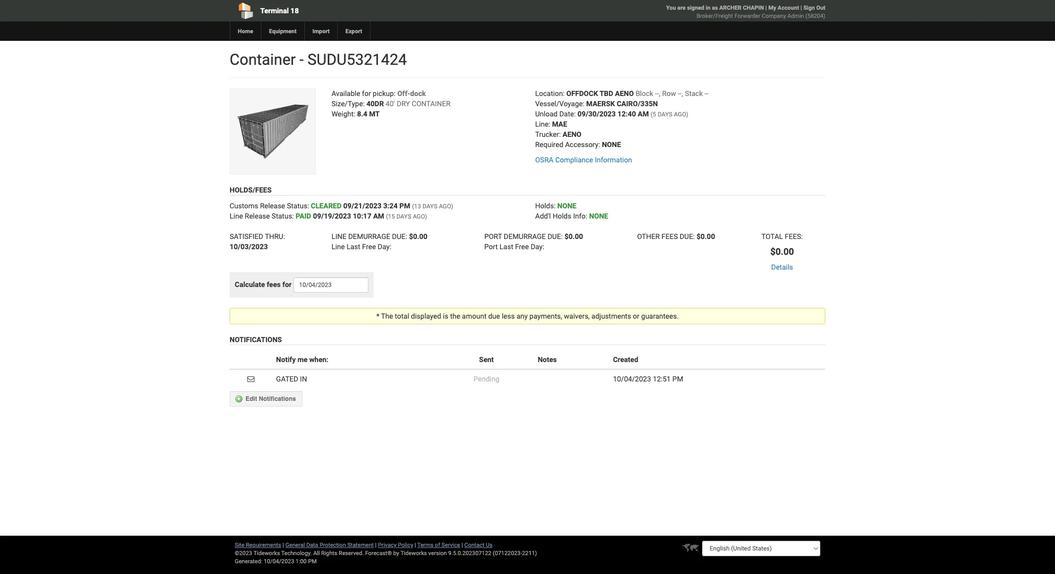 Task type: vqa. For each thing, say whether or not it's contained in the screenshot.


Task type: locate. For each thing, give the bounding box(es) containing it.
12:51
[[653, 375, 671, 384]]

day: down add'l
[[531, 243, 544, 251]]

holds/fees
[[230, 186, 272, 194]]

2 vertical spatial ago)
[[413, 213, 427, 220]]

home link
[[230, 21, 261, 41]]

release down customs
[[245, 212, 270, 221]]

2 , from the left
[[682, 89, 683, 98]]

Calculate fees for text field
[[293, 278, 369, 293]]

0 vertical spatial for
[[362, 89, 371, 98]]

0 vertical spatial pm
[[399, 202, 410, 210]]

0 horizontal spatial am
[[373, 212, 384, 221]]

notifications down gated in the left bottom of the page
[[259, 396, 296, 403]]

ago) down (13
[[413, 213, 427, 220]]

2 vertical spatial pm
[[308, 559, 317, 565]]

fees:
[[785, 233, 803, 241]]

sign
[[803, 4, 815, 11]]

am left (15 at the top of page
[[373, 212, 384, 221]]

dock
[[410, 89, 426, 98]]

$0.00 for other fees due: $0.00
[[697, 233, 715, 241]]

me
[[297, 356, 308, 364]]

demurrage for line last free day:
[[348, 233, 390, 241]]

ago) down the 'row' on the right top of page
[[674, 111, 688, 118]]

last for port
[[500, 243, 513, 251]]

0 horizontal spatial aeno
[[563, 130, 581, 139]]

demurrage down add'l
[[504, 233, 546, 241]]

ago)
[[674, 111, 688, 118], [439, 203, 453, 210], [413, 213, 427, 220]]

aeno up accessory: in the right of the page
[[563, 130, 581, 139]]

0 vertical spatial am
[[638, 110, 649, 118]]

ago) inside location: offdock tbd aeno block --, row --, stack -- vessel/voyage: maersk cairo/335n unload date: 09/30/2023 12:40 am (5 days ago) line: mae trucker: aeno required accessory: none
[[674, 111, 688, 118]]

0 horizontal spatial free
[[362, 243, 376, 251]]

status: left paid
[[272, 212, 294, 221]]

pm left (13
[[399, 202, 410, 210]]

1 horizontal spatial 10/04/2023
[[613, 375, 651, 384]]

1 vertical spatial none
[[589, 212, 608, 221]]

satisfied
[[230, 233, 263, 241]]

day: for line last free day:
[[378, 243, 391, 251]]

gated
[[276, 375, 298, 384]]

0 vertical spatial notifications
[[230, 336, 282, 344]]

last down 10:17
[[347, 243, 360, 251]]

status: up paid
[[287, 202, 309, 210]]

release down "holds/fees"
[[260, 202, 285, 210]]

10/04/2023 down created
[[613, 375, 651, 384]]

due: inside port demurrage due: $0.00 port last free day:
[[548, 233, 563, 241]]

(15
[[386, 213, 395, 220]]

service
[[442, 542, 460, 549]]

0 horizontal spatial for
[[282, 281, 292, 289]]

pm inside customs release status: cleared 09/21/2023 3:24 pm (13 days ago) line release status: paid 09/19/2023 10:17 am (15 days ago)
[[399, 202, 410, 210]]

40' dry container image
[[230, 88, 316, 175]]

contact
[[464, 542, 484, 549]]

details link
[[771, 263, 793, 272]]

days right (13
[[423, 203, 437, 210]]

for inside available for pickup: off-dock size/type: 40dr 40' dry container weight: 8.4 mt
[[362, 89, 371, 98]]

size/type:
[[332, 99, 365, 108]]

0 horizontal spatial pm
[[308, 559, 317, 565]]

total
[[395, 312, 409, 321]]

ago) right (13
[[439, 203, 453, 210]]

for up 40dr
[[362, 89, 371, 98]]

last inside line demurrage due: $0.00 line last free day:
[[347, 243, 360, 251]]

line down customs
[[230, 212, 243, 221]]

2211)
[[522, 551, 537, 557]]

| left general at the bottom left of page
[[283, 542, 284, 549]]

1 horizontal spatial line
[[332, 243, 345, 251]]

1 horizontal spatial day:
[[531, 243, 544, 251]]

am
[[638, 110, 649, 118], [373, 212, 384, 221]]

free down 10:17
[[362, 243, 376, 251]]

,
[[659, 89, 660, 98], [682, 89, 683, 98]]

pm right 12:51
[[672, 375, 683, 384]]

notifications
[[230, 336, 282, 344], [259, 396, 296, 403]]

the
[[450, 312, 460, 321]]

for right fees
[[282, 281, 292, 289]]

10/04/2023 down technology.
[[264, 559, 294, 565]]

free for line
[[362, 243, 376, 251]]

1 horizontal spatial days
[[423, 203, 437, 210]]

1 vertical spatial days
[[423, 203, 437, 210]]

day:
[[378, 243, 391, 251], [531, 243, 544, 251]]

1 horizontal spatial pm
[[399, 202, 410, 210]]

other fees due: $0.00
[[637, 233, 715, 241]]

admin
[[787, 13, 804, 19]]

envelope o image
[[247, 376, 254, 383]]

, left the 'row' on the right top of page
[[659, 89, 660, 98]]

2 horizontal spatial due:
[[680, 233, 695, 241]]

day: inside port demurrage due: $0.00 port last free day:
[[531, 243, 544, 251]]

0 horizontal spatial ,
[[659, 89, 660, 98]]

2 last from the left
[[500, 243, 513, 251]]

3 due: from the left
[[680, 233, 695, 241]]

2 horizontal spatial ago)
[[674, 111, 688, 118]]

customs
[[230, 202, 258, 210]]

1 horizontal spatial due:
[[548, 233, 563, 241]]

as
[[712, 4, 718, 11]]

notify me when:
[[276, 356, 328, 364]]

offdock
[[566, 89, 598, 98]]

demurrage inside line demurrage due: $0.00 line last free day:
[[348, 233, 390, 241]]

rights
[[321, 551, 337, 557]]

demurrage inside port demurrage due: $0.00 port last free day:
[[504, 233, 546, 241]]

1 demurrage from the left
[[348, 233, 390, 241]]

due:
[[392, 233, 407, 241], [548, 233, 563, 241], [680, 233, 695, 241]]

0 horizontal spatial last
[[347, 243, 360, 251]]

1 vertical spatial am
[[373, 212, 384, 221]]

due: down (15 at the top of page
[[392, 233, 407, 241]]

, left stack
[[682, 89, 683, 98]]

general
[[285, 542, 305, 549]]

10/04/2023
[[613, 375, 651, 384], [264, 559, 294, 565]]

09/30/2023
[[578, 110, 616, 118]]

total fees:
[[762, 233, 803, 241]]

0 horizontal spatial demurrage
[[348, 233, 390, 241]]

| left sign
[[801, 4, 802, 11]]

compliance
[[555, 156, 593, 164]]

available for pickup: off-dock size/type: 40dr 40' dry container weight: 8.4 mt
[[332, 89, 451, 118]]

09/19/2023
[[313, 212, 351, 221]]

2 horizontal spatial pm
[[672, 375, 683, 384]]

$0.00 inside line demurrage due: $0.00 line last free day:
[[409, 233, 428, 241]]

notifications up notify
[[230, 336, 282, 344]]

$0.00 down (13
[[409, 233, 428, 241]]

2 demurrage from the left
[[504, 233, 546, 241]]

1 horizontal spatial ,
[[682, 89, 683, 98]]

2 horizontal spatial days
[[658, 111, 673, 118]]

2 due: from the left
[[548, 233, 563, 241]]

holds: none add'l holds info: none
[[535, 202, 608, 221]]

$0.00 down total fees:
[[770, 247, 794, 257]]

demurrage down 10:17
[[348, 233, 390, 241]]

calculate
[[235, 281, 265, 289]]

1 last from the left
[[347, 243, 360, 251]]

09/21/2023
[[343, 202, 382, 210]]

site requirements | general data protection statement | privacy policy | terms of service | contact us ©2023 tideworks technology. all rights reserved. forecast® by tideworks version 9.5.0.202307122 (07122023-2211) generated: 10/04/2023 1:00 pm
[[235, 542, 537, 565]]

information
[[595, 156, 632, 164]]

$0.00 right fees
[[697, 233, 715, 241]]

9.5.0.202307122
[[448, 551, 491, 557]]

0 horizontal spatial line
[[230, 212, 243, 221]]

pm down all
[[308, 559, 317, 565]]

company
[[762, 13, 786, 19]]

0 vertical spatial days
[[658, 111, 673, 118]]

fees
[[662, 233, 678, 241]]

0 vertical spatial line
[[230, 212, 243, 221]]

data
[[306, 542, 318, 549]]

other
[[637, 233, 660, 241]]

gated in
[[276, 375, 307, 384]]

days right (5
[[658, 111, 673, 118]]

any
[[517, 312, 528, 321]]

0 horizontal spatial ago)
[[413, 213, 427, 220]]

3:24
[[383, 202, 398, 210]]

aeno
[[615, 89, 634, 98], [563, 130, 581, 139]]

accessory:
[[565, 140, 600, 149]]

day: inside line demurrage due: $0.00 line last free day:
[[378, 243, 391, 251]]

1 vertical spatial ago)
[[439, 203, 453, 210]]

$0.00 down info:
[[565, 233, 583, 241]]

general data protection statement link
[[285, 542, 374, 549]]

are
[[677, 4, 686, 11]]

due: for line demurrage due:
[[392, 233, 407, 241]]

0 horizontal spatial days
[[396, 213, 411, 220]]

fees
[[267, 281, 281, 289]]

am inside customs release status: cleared 09/21/2023 3:24 pm (13 days ago) line release status: paid 09/19/2023 10:17 am (15 days ago)
[[373, 212, 384, 221]]

2 day: from the left
[[531, 243, 544, 251]]

policy
[[398, 542, 413, 549]]

last inside port demurrage due: $0.00 port last free day:
[[500, 243, 513, 251]]

none
[[602, 140, 621, 149]]

am inside location: offdock tbd aeno block --, row --, stack -- vessel/voyage: maersk cairo/335n unload date: 09/30/2023 12:40 am (5 days ago) line: mae trucker: aeno required accessory: none
[[638, 110, 649, 118]]

weight:
[[332, 110, 355, 118]]

1 horizontal spatial last
[[500, 243, 513, 251]]

2 free from the left
[[515, 243, 529, 251]]

1 due: from the left
[[392, 233, 407, 241]]

reserved.
[[339, 551, 364, 557]]

0 vertical spatial none
[[557, 202, 576, 210]]

satisfied thru: 10/03/2023
[[230, 233, 285, 251]]

1 day: from the left
[[378, 243, 391, 251]]

due
[[488, 312, 500, 321]]

release
[[260, 202, 285, 210], [245, 212, 270, 221]]

(07122023-
[[493, 551, 522, 557]]

last right port
[[500, 243, 513, 251]]

aeno up cairo/335n
[[615, 89, 634, 98]]

1 vertical spatial notifications
[[259, 396, 296, 403]]

*
[[376, 312, 379, 321]]

due: inside line demurrage due: $0.00 line last free day:
[[392, 233, 407, 241]]

pickup:
[[373, 89, 396, 98]]

(58204)
[[805, 13, 825, 19]]

1 horizontal spatial ago)
[[439, 203, 453, 210]]

$0.00 inside port demurrage due: $0.00 port last free day:
[[565, 233, 583, 241]]

free inside line demurrage due: $0.00 line last free day:
[[362, 243, 376, 251]]

line down the line
[[332, 243, 345, 251]]

1 horizontal spatial for
[[362, 89, 371, 98]]

in
[[300, 375, 307, 384]]

| up 9.5.0.202307122
[[462, 542, 463, 549]]

days right (15 at the top of page
[[396, 213, 411, 220]]

1 vertical spatial pm
[[672, 375, 683, 384]]

(13
[[412, 203, 421, 210]]

1 horizontal spatial am
[[638, 110, 649, 118]]

1 horizontal spatial demurrage
[[504, 233, 546, 241]]

due: down holds
[[548, 233, 563, 241]]

0 vertical spatial ago)
[[674, 111, 688, 118]]

0 horizontal spatial due:
[[392, 233, 407, 241]]

cleared
[[311, 202, 342, 210]]

1 vertical spatial 10/04/2023
[[264, 559, 294, 565]]

0 horizontal spatial none
[[557, 202, 576, 210]]

1 vertical spatial line
[[332, 243, 345, 251]]

my account link
[[768, 4, 799, 11]]

free
[[362, 243, 376, 251], [515, 243, 529, 251]]

due: right fees
[[680, 233, 695, 241]]

free right port
[[515, 243, 529, 251]]

free inside port demurrage due: $0.00 port last free day:
[[515, 243, 529, 251]]

1 horizontal spatial aeno
[[615, 89, 634, 98]]

thru:
[[265, 233, 285, 241]]

am left (5
[[638, 110, 649, 118]]

container - sudu5321424
[[230, 50, 407, 69]]

10/04/2023 12:51 pm
[[613, 375, 683, 384]]

12:40
[[618, 110, 636, 118]]

1 free from the left
[[362, 243, 376, 251]]

0 horizontal spatial day:
[[378, 243, 391, 251]]

2 vertical spatial days
[[396, 213, 411, 220]]

8.4 mt
[[357, 110, 380, 118]]

1 horizontal spatial free
[[515, 243, 529, 251]]

line
[[332, 233, 346, 241]]

day: down (15 at the top of page
[[378, 243, 391, 251]]

none right info:
[[589, 212, 608, 221]]

none up holds
[[557, 202, 576, 210]]

0 horizontal spatial 10/04/2023
[[264, 559, 294, 565]]



Task type: describe. For each thing, give the bounding box(es) containing it.
off-
[[397, 89, 410, 98]]

$0.00 for line demurrage due: $0.00 line last free day:
[[409, 233, 428, 241]]

0 vertical spatial 10/04/2023
[[613, 375, 651, 384]]

tideworks
[[401, 551, 427, 557]]

of
[[435, 542, 440, 549]]

stack
[[685, 89, 703, 98]]

0 vertical spatial aeno
[[615, 89, 634, 98]]

trucker:
[[535, 130, 561, 139]]

equipment
[[269, 28, 297, 35]]

day: for port last free day:
[[531, 243, 544, 251]]

due: for port demurrage due:
[[548, 233, 563, 241]]

terminal
[[260, 6, 289, 15]]

line:
[[535, 120, 550, 128]]

import
[[312, 28, 330, 35]]

out
[[816, 4, 825, 11]]

row
[[662, 89, 676, 98]]

edit notifications
[[245, 396, 296, 403]]

waivers,
[[564, 312, 590, 321]]

technology.
[[281, 551, 312, 557]]

container
[[230, 50, 296, 69]]

all
[[313, 551, 320, 557]]

notify
[[276, 356, 296, 364]]

tbd
[[600, 89, 613, 98]]

home
[[238, 28, 253, 35]]

terminal 18
[[260, 6, 299, 15]]

maersk
[[586, 99, 615, 108]]

port demurrage due: $0.00 port last free day:
[[484, 233, 583, 251]]

1 vertical spatial for
[[282, 281, 292, 289]]

export link
[[337, 21, 370, 41]]

edit notifications link
[[230, 392, 303, 407]]

container
[[412, 99, 451, 108]]

privacy policy link
[[378, 542, 413, 549]]

export
[[346, 28, 362, 35]]

1 vertical spatial aeno
[[563, 130, 581, 139]]

payments,
[[530, 312, 562, 321]]

you are signed in as archer chapin | my account | sign out broker/freight forwarder company admin (58204)
[[666, 4, 825, 19]]

| up forecast® in the bottom of the page
[[375, 542, 377, 549]]

terms of service link
[[417, 542, 460, 549]]

info:
[[573, 212, 587, 221]]

adjustments
[[592, 312, 631, 321]]

days inside location: offdock tbd aeno block --, row --, stack -- vessel/voyage: maersk cairo/335n unload date: 09/30/2023 12:40 am (5 days ago) line: mae trucker: aeno required accessory: none
[[658, 111, 673, 118]]

add'l
[[535, 212, 551, 221]]

is
[[443, 312, 448, 321]]

free for port
[[515, 243, 529, 251]]

my
[[768, 4, 776, 11]]

line inside line demurrage due: $0.00 line last free day:
[[332, 243, 345, 251]]

last for line
[[347, 243, 360, 251]]

©2023 tideworks
[[235, 551, 280, 557]]

holds
[[553, 212, 571, 221]]

osra compliance information
[[535, 156, 632, 164]]

| left my
[[766, 4, 767, 11]]

10/04/2023 inside site requirements | general data protection statement | privacy policy | terms of service | contact us ©2023 tideworks technology. all rights reserved. forecast® by tideworks version 9.5.0.202307122 (07122023-2211) generated: 10/04/2023 1:00 pm
[[264, 559, 294, 565]]

required
[[535, 140, 563, 149]]

terms
[[417, 542, 433, 549]]

forwarder
[[735, 13, 760, 19]]

1 vertical spatial status:
[[272, 212, 294, 221]]

cairo/335n
[[617, 99, 658, 108]]

1 vertical spatial release
[[245, 212, 270, 221]]

0 vertical spatial release
[[260, 202, 285, 210]]

block
[[636, 89, 653, 98]]

location: offdock tbd aeno block --, row --, stack -- vessel/voyage: maersk cairo/335n unload date: 09/30/2023 12:40 am (5 days ago) line: mae trucker: aeno required accessory: none
[[535, 89, 709, 149]]

chapin
[[743, 4, 764, 11]]

site
[[235, 542, 244, 549]]

1:00
[[296, 559, 307, 565]]

edit
[[245, 396, 257, 403]]

$0.00 for port demurrage due: $0.00 port last free day:
[[565, 233, 583, 241]]

line inside customs release status: cleared 09/21/2023 3:24 pm (13 days ago) line release status: paid 09/19/2023 10:17 am (15 days ago)
[[230, 212, 243, 221]]

sent
[[479, 356, 494, 364]]

customs release status: cleared 09/21/2023 3:24 pm (13 days ago) line release status: paid 09/19/2023 10:17 am (15 days ago)
[[230, 202, 453, 221]]

less
[[502, 312, 515, 321]]

us
[[486, 542, 492, 549]]

sign out link
[[803, 4, 825, 11]]

osra compliance information link
[[535, 156, 632, 164]]

unload
[[535, 110, 558, 118]]

archer
[[719, 4, 742, 11]]

1 , from the left
[[659, 89, 660, 98]]

protection
[[320, 542, 346, 549]]

| up tideworks
[[415, 542, 416, 549]]

terminal 18 link
[[230, 0, 469, 21]]

account
[[778, 4, 799, 11]]

when:
[[309, 356, 328, 364]]

1 horizontal spatial none
[[589, 212, 608, 221]]

pm inside site requirements | general data protection statement | privacy policy | terms of service | contact us ©2023 tideworks technology. all rights reserved. forecast® by tideworks version 9.5.0.202307122 (07122023-2211) generated: 10/04/2023 1:00 pm
[[308, 559, 317, 565]]

contact us link
[[464, 542, 492, 549]]

port
[[484, 233, 502, 241]]

by
[[393, 551, 399, 557]]

import link
[[304, 21, 337, 41]]

demurrage for port last free day:
[[504, 233, 546, 241]]

displayed
[[411, 312, 441, 321]]

generated:
[[235, 559, 262, 565]]

0 vertical spatial status:
[[287, 202, 309, 210]]

18
[[291, 6, 299, 15]]



